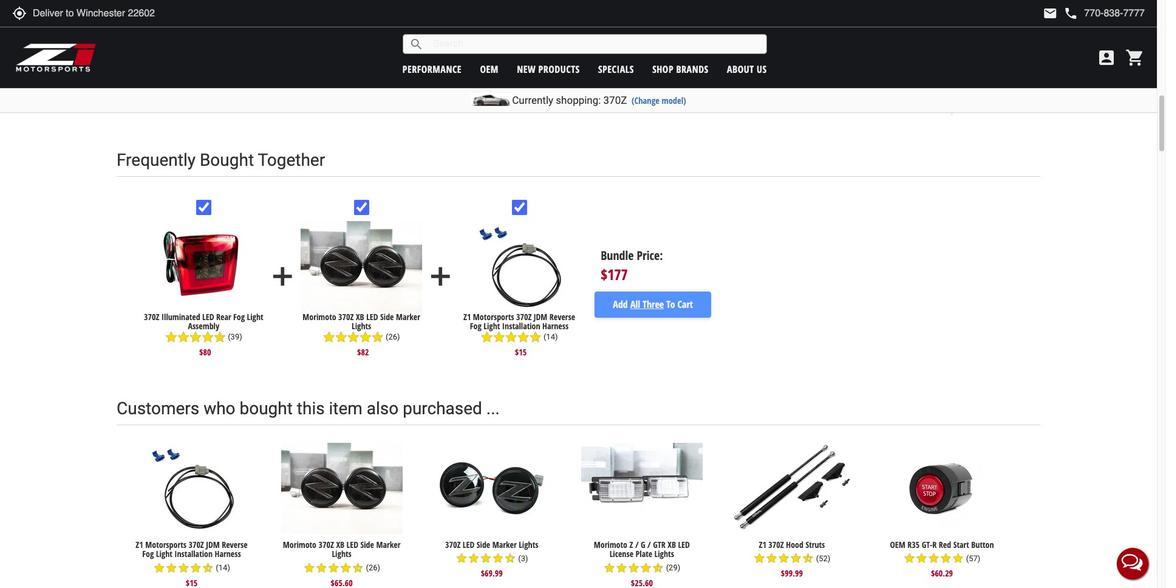Task type: vqa. For each thing, say whether or not it's contained in the screenshot.


Task type: locate. For each thing, give the bounding box(es) containing it.
2 horizontal spatial light
[[484, 320, 500, 332]]

$15
[[515, 346, 527, 358]]

0 vertical spatial (26)
[[386, 332, 400, 342]]

0 vertical spatial jdm
[[534, 311, 548, 323]]

Search search field
[[424, 35, 767, 53]]

0 horizontal spatial z1
[[136, 539, 143, 550]]

star_half inside morimoto z / g / gtr xb led license plate lights star star star star star_half (29)
[[652, 562, 664, 574]]

star_half inside z1 motorsports 370z jdm reverse fog light installation harness star star star star star_half (14) $15
[[530, 331, 542, 343]]

morimoto z / g / gtr xb led license plate lights star star star star star_half (29)
[[594, 539, 690, 574]]

*** left the this
[[433, 85, 445, 97]]

1 vertical spatial (26)
[[366, 563, 380, 572]]

r35
[[908, 539, 920, 550]]

oem up does
[[480, 62, 499, 76]]

illuminated
[[162, 311, 200, 323]]

specials link
[[598, 62, 634, 76]]

0 vertical spatial installation
[[502, 320, 540, 332]]

1 *** from the left
[[433, 85, 445, 97]]

harness inside z1 motorsports 370z jdm reverse fog light installation harness star star star star star_half (14)
[[215, 548, 241, 560]]

also
[[367, 398, 399, 418]]

(52)
[[816, 554, 831, 563]]

2 horizontal spatial side
[[477, 539, 490, 550]]

led inside morimoto 370z xb led side marker lights star star star star star_half (26) $82
[[366, 311, 378, 323]]

light inside z1 motorsports 370z jdm reverse fog light installation harness star star star star star_half (14) $15
[[484, 320, 500, 332]]

side inside 370z led side marker lights star star star star star_half (3) $69.99
[[477, 539, 490, 550]]

0 horizontal spatial reverse
[[222, 539, 248, 550]]

0 horizontal spatial (14)
[[216, 563, 230, 572]]

jdm
[[534, 311, 548, 323], [206, 539, 220, 550]]

item right this
[[329, 398, 363, 418]]

oem
[[480, 62, 499, 76], [890, 539, 906, 550]]

morimoto for $82
[[303, 311, 336, 323]]

add all three to cart
[[613, 297, 693, 311]]

motorsports
[[473, 311, 514, 323], [145, 539, 186, 550]]

item
[[462, 85, 477, 97], [329, 398, 363, 418]]

1 vertical spatial jdm
[[206, 539, 220, 550]]

star_half inside morimoto 370z xb led side marker lights star star star star star_half (26) $82
[[372, 331, 384, 343]]

z1 inside z1 370z hood struts star star star star star_half (52) $99.99
[[759, 539, 767, 550]]

/
[[635, 539, 639, 550], [648, 539, 651, 550]]

1 horizontal spatial jdm
[[534, 311, 548, 323]]

370z inside 370z led side marker lights star star star star star_half (3) $69.99
[[445, 539, 461, 550]]

1 vertical spatial reverse
[[222, 539, 248, 550]]

harness for z1 motorsports 370z jdm reverse fog light installation harness star star star star star_half (14)
[[215, 548, 241, 560]]

0 horizontal spatial light
[[156, 548, 172, 560]]

(26) inside morimoto 370z xb led side marker lights star star star star star_half (26)
[[366, 563, 380, 572]]

star_half inside z1 motorsports 370z jdm reverse fog light installation harness star star star star star_half (14)
[[202, 562, 214, 574]]

1 horizontal spatial /
[[648, 539, 651, 550]]

(3)
[[518, 554, 528, 563]]

button
[[972, 539, 994, 550]]

1 horizontal spatial oem
[[890, 539, 906, 550]]

(26) inside morimoto 370z xb led side marker lights star star star star star_half (26) $82
[[386, 332, 400, 342]]

1 vertical spatial (14)
[[216, 563, 230, 572]]

star
[[165, 331, 177, 343], [177, 331, 189, 343], [189, 331, 202, 343], [202, 331, 214, 343], [323, 331, 335, 343], [335, 331, 347, 343], [347, 331, 360, 343], [360, 331, 372, 343], [481, 331, 493, 343], [493, 331, 505, 343], [505, 331, 517, 343], [517, 331, 530, 343], [456, 552, 468, 565], [468, 552, 480, 565], [480, 552, 492, 565], [492, 552, 504, 565], [754, 552, 766, 565], [766, 552, 778, 565], [778, 552, 790, 565], [790, 552, 802, 565], [904, 552, 916, 565], [916, 552, 928, 565], [928, 552, 940, 565], [940, 552, 952, 565], [952, 552, 964, 565], [153, 562, 165, 574], [165, 562, 177, 574], [177, 562, 190, 574], [190, 562, 202, 574], [303, 562, 315, 574], [315, 562, 328, 574], [328, 562, 340, 574], [340, 562, 352, 574], [604, 562, 616, 574], [616, 562, 628, 574], [628, 562, 640, 574], [640, 562, 652, 574]]

0 horizontal spatial /
[[635, 539, 639, 550]]

xb for morimoto 370z xb led side marker lights star star star star star_half (26)
[[336, 539, 345, 550]]

price:
[[637, 247, 663, 264]]

1 horizontal spatial (14)
[[544, 332, 558, 342]]

item right the this
[[462, 85, 477, 97]]

jdm inside z1 motorsports 370z jdm reverse fog light installation harness star star star star star_half (14)
[[206, 539, 220, 550]]

all
[[631, 297, 640, 311]]

1 horizontal spatial ***
[[681, 85, 693, 97]]

marker inside morimoto 370z xb led side marker lights star star star star star_half (26)
[[376, 539, 401, 550]]

0 horizontal spatial installation
[[175, 548, 213, 560]]

xb inside morimoto 370z xb led side marker lights star star star star star_half (26)
[[336, 539, 345, 550]]

specials
[[598, 62, 634, 76]]

star_half inside z1 370z hood struts star star star star star_half (52) $99.99
[[802, 552, 814, 565]]

0 horizontal spatial jdm
[[206, 539, 220, 550]]

discounts
[[597, 85, 629, 97]]

2 horizontal spatial xb
[[668, 539, 676, 550]]

(26) for morimoto 370z xb led side marker lights star star star star star_half (26) $82
[[386, 332, 400, 342]]

light
[[247, 311, 263, 323], [484, 320, 500, 332], [156, 548, 172, 560]]

motorsports for z1 motorsports 370z jdm reverse fog light installation harness star star star star star_half (14) $15
[[473, 311, 514, 323]]

lights inside morimoto 370z xb led side marker lights star star star star star_half (26)
[[332, 548, 352, 560]]

jdm inside z1 motorsports 370z jdm reverse fog light installation harness star star star star star_half (14) $15
[[534, 311, 548, 323]]

star_half
[[214, 331, 226, 343], [372, 331, 384, 343], [530, 331, 542, 343], [504, 552, 516, 565], [802, 552, 814, 565], [202, 562, 214, 574], [352, 562, 364, 574], [652, 562, 664, 574]]

1 horizontal spatial xb
[[356, 311, 364, 323]]

star_half inside 370z led side marker lights star star star star star_half (3) $69.99
[[504, 552, 516, 565]]

shop brands
[[653, 62, 709, 76]]

0 vertical spatial oem
[[480, 62, 499, 76]]

three
[[643, 297, 664, 311]]

z1 inside z1 motorsports 370z jdm reverse fog light installation harness star star star star star_half (14)
[[136, 539, 143, 550]]

1 vertical spatial oem
[[890, 539, 906, 550]]

(26)
[[386, 332, 400, 342], [366, 563, 380, 572]]

fog inside z1 motorsports 370z jdm reverse fog light installation harness star star star star star_half (14) $15
[[470, 320, 482, 332]]

1 horizontal spatial fog
[[233, 311, 245, 323]]

installation inside z1 motorsports 370z jdm reverse fog light installation harness star star star star star_half (14)
[[175, 548, 213, 560]]

370z led side marker lights star star star star star_half (3) $69.99
[[445, 539, 539, 579]]

about us
[[727, 62, 767, 76]]

1 horizontal spatial light
[[247, 311, 263, 323]]

1 vertical spatial motorsports
[[145, 539, 186, 550]]

1 vertical spatial installation
[[175, 548, 213, 560]]

1 horizontal spatial motorsports
[[473, 311, 514, 323]]

z1 for z1 motorsports 370z jdm reverse fog light installation harness star star star star star_half (14) $15
[[463, 311, 471, 323]]

1 horizontal spatial installation
[[502, 320, 540, 332]]

None checkbox
[[512, 200, 527, 215]]

account_box
[[1097, 48, 1117, 67]]

z1 370z hood struts star star star star star_half (52) $99.99
[[754, 539, 831, 579]]

led inside morimoto z / g / gtr xb led license plate lights star star star star star_half (29)
[[678, 539, 690, 550]]

light for z1 motorsports 370z jdm reverse fog light installation harness star star star star star_half (14) $15
[[484, 320, 500, 332]]

1 add from the left
[[267, 261, 298, 291]]

frequently
[[117, 150, 196, 170]]

marker
[[396, 311, 420, 323], [376, 539, 401, 550], [493, 539, 517, 550]]

or
[[631, 85, 638, 97]]

account_box link
[[1094, 48, 1120, 67]]

0 horizontal spatial side
[[361, 539, 374, 550]]

jdm for z1 motorsports 370z jdm reverse fog light installation harness star star star star star_half (14)
[[206, 539, 220, 550]]

not
[[497, 85, 508, 97]]

new
[[517, 62, 536, 76]]

led inside 370z illuminated led rear fog light assembly star star star star star_half (39) $80
[[202, 311, 214, 323]]

installation inside z1 motorsports 370z jdm reverse fog light installation harness star star star star star_half (14) $15
[[502, 320, 540, 332]]

0 horizontal spatial (26)
[[366, 563, 380, 572]]

about
[[727, 62, 754, 76]]

does
[[480, 85, 495, 97]]

z1 for z1 motorsports 370z jdm reverse fog light installation harness star star star star star_half (14)
[[136, 539, 143, 550]]

oem inside oem r35 gt-r red start button star star star star star (57) $60.29
[[890, 539, 906, 550]]

0 horizontal spatial add
[[267, 261, 298, 291]]

for
[[536, 85, 545, 97]]

1 horizontal spatial add
[[425, 261, 456, 291]]

None checkbox
[[196, 200, 211, 215], [354, 200, 369, 215], [196, 200, 211, 215], [354, 200, 369, 215]]

gt-
[[922, 539, 933, 550]]

hood
[[786, 539, 804, 550]]

2 horizontal spatial fog
[[470, 320, 482, 332]]

1 horizontal spatial side
[[380, 311, 394, 323]]

oem left r35
[[890, 539, 906, 550]]

...
[[487, 398, 500, 418]]

performance
[[403, 62, 462, 76]]

search
[[409, 37, 424, 51]]

currently shopping: 370z (change model)
[[512, 94, 686, 106]]

xb
[[356, 311, 364, 323], [336, 539, 345, 550], [668, 539, 676, 550]]

oem for oem
[[480, 62, 499, 76]]

star_half inside 370z illuminated led rear fog light assembly star star star star star_half (39) $80
[[214, 331, 226, 343]]

star_half inside morimoto 370z xb led side marker lights star star star star star_half (26)
[[352, 562, 364, 574]]

1 vertical spatial item
[[329, 398, 363, 418]]

light inside z1 motorsports 370z jdm reverse fog light installation harness star star star star star_half (14)
[[156, 548, 172, 560]]

1 horizontal spatial harness
[[543, 320, 569, 332]]

xb inside morimoto 370z xb led side marker lights star star star star star_half (26) $82
[[356, 311, 364, 323]]

1 horizontal spatial reverse
[[550, 311, 575, 323]]

lights inside 370z led side marker lights star star star star star_half (3) $69.99
[[519, 539, 539, 550]]

oem r35 gt-r red start button star star star star star (57) $60.29
[[890, 539, 994, 579]]

1 horizontal spatial (26)
[[386, 332, 400, 342]]

1 vertical spatial harness
[[215, 548, 241, 560]]

0 horizontal spatial motorsports
[[145, 539, 186, 550]]

0 vertical spatial motorsports
[[473, 311, 514, 323]]

(14)
[[544, 332, 558, 342], [216, 563, 230, 572]]

side for morimoto 370z xb led side marker lights star star star star star_half (26) $82
[[380, 311, 394, 323]]

0 horizontal spatial item
[[329, 398, 363, 418]]

motorsports inside z1 motorsports 370z jdm reverse fog light installation harness star star star star star_half (14) $15
[[473, 311, 514, 323]]

1 horizontal spatial z1
[[463, 311, 471, 323]]

light for z1 motorsports 370z jdm reverse fog light installation harness star star star star star_half (14)
[[156, 548, 172, 560]]

lights inside morimoto 370z xb led side marker lights star star star star star_half (26) $82
[[352, 320, 371, 332]]

0 horizontal spatial ***
[[433, 85, 445, 97]]

*** down the shop brands at top right
[[681, 85, 693, 97]]

side for morimoto 370z xb led side marker lights star star star star star_half (26)
[[361, 539, 374, 550]]

/ right g
[[648, 539, 651, 550]]

(14) inside z1 motorsports 370z jdm reverse fog light installation harness star star star star star_half (14) $15
[[544, 332, 558, 342]]

side inside morimoto 370z xb led side marker lights star star star star star_half (26) $82
[[380, 311, 394, 323]]

jdm for z1 motorsports 370z jdm reverse fog light installation harness star star star star star_half (14) $15
[[534, 311, 548, 323]]

(14) inside z1 motorsports 370z jdm reverse fog light installation harness star star star star star_half (14)
[[216, 563, 230, 572]]

0 vertical spatial reverse
[[550, 311, 575, 323]]

side
[[380, 311, 394, 323], [361, 539, 374, 550], [477, 539, 490, 550]]

rear
[[216, 311, 231, 323]]

morimoto inside morimoto 370z xb led side marker lights star star star star star_half (26) $82
[[303, 311, 336, 323]]

370z
[[604, 94, 627, 106], [144, 311, 159, 323], [338, 311, 354, 323], [516, 311, 532, 323], [189, 539, 204, 550], [319, 539, 334, 550], [445, 539, 461, 550], [769, 539, 784, 550]]

add
[[267, 261, 298, 291], [425, 261, 456, 291]]

lights
[[352, 320, 371, 332], [519, 539, 539, 550], [332, 548, 352, 560], [655, 548, 674, 560]]

together
[[258, 150, 325, 170]]

installation
[[502, 320, 540, 332], [175, 548, 213, 560]]

morimoto
[[303, 311, 336, 323], [283, 539, 317, 550], [594, 539, 628, 550]]

0 vertical spatial (14)
[[544, 332, 558, 342]]

marker inside 370z led side marker lights star star star star star_half (3) $69.99
[[493, 539, 517, 550]]

harness inside z1 motorsports 370z jdm reverse fog light installation harness star star star star star_half (14) $15
[[543, 320, 569, 332]]

motorsports inside z1 motorsports 370z jdm reverse fog light installation harness star star star star star_half (14)
[[145, 539, 186, 550]]

370z inside z1 370z hood struts star star star star star_half (52) $99.99
[[769, 539, 784, 550]]

370z inside z1 motorsports 370z jdm reverse fog light installation harness star star star star star_half (14) $15
[[516, 311, 532, 323]]

side inside morimoto 370z xb led side marker lights star star star star star_half (26)
[[361, 539, 374, 550]]

mail link
[[1043, 6, 1058, 21]]

0 horizontal spatial oem
[[480, 62, 499, 76]]

morimoto inside morimoto z / g / gtr xb led license plate lights star star star star star_half (29)
[[594, 539, 628, 550]]

fog inside z1 motorsports 370z jdm reverse fog light installation harness star star star star star_half (14)
[[142, 548, 154, 560]]

additional
[[561, 85, 595, 97]]

reverse inside z1 motorsports 370z jdm reverse fog light installation harness star star star star star_half (14)
[[222, 539, 248, 550]]

0 horizontal spatial xb
[[336, 539, 345, 550]]

/ right z
[[635, 539, 639, 550]]

reverse inside z1 motorsports 370z jdm reverse fog light installation harness star star star star star_half (14) $15
[[550, 311, 575, 323]]

***
[[433, 85, 445, 97], [681, 85, 693, 97]]

2 add from the left
[[425, 261, 456, 291]]

0 vertical spatial item
[[462, 85, 477, 97]]

0 horizontal spatial fog
[[142, 548, 154, 560]]

fog for z1 motorsports 370z jdm reverse fog light installation harness star star star star star_half (14) $15
[[470, 320, 482, 332]]

0 horizontal spatial harness
[[215, 548, 241, 560]]

0 vertical spatial harness
[[543, 320, 569, 332]]

(29)
[[666, 563, 681, 572]]

this
[[447, 85, 460, 97]]

z1 inside z1 motorsports 370z jdm reverse fog light installation harness star star star star star_half (14) $15
[[463, 311, 471, 323]]

marker inside morimoto 370z xb led side marker lights star star star star star_half (26) $82
[[396, 311, 420, 323]]

promotions
[[640, 85, 679, 97]]

2 horizontal spatial z1
[[759, 539, 767, 550]]

purchased
[[403, 398, 482, 418]]



Task type: describe. For each thing, give the bounding box(es) containing it.
add
[[613, 297, 628, 311]]

who
[[204, 398, 235, 418]]

(57)
[[966, 554, 981, 563]]

bundle price: $177
[[601, 247, 663, 285]]

lights inside morimoto z / g / gtr xb led license plate lights star star star star star_half (29)
[[655, 548, 674, 560]]

us
[[757, 62, 767, 76]]

my_location
[[12, 6, 27, 21]]

red
[[939, 539, 951, 550]]

brands
[[676, 62, 709, 76]]

reverse for z1 motorsports 370z jdm reverse fog light installation harness star star star star star_half (14)
[[222, 539, 248, 550]]

$69.99
[[481, 568, 503, 579]]

model)
[[662, 95, 686, 106]]

license
[[610, 548, 634, 560]]

reverse for z1 motorsports 370z jdm reverse fog light installation harness star star star star star_half (14) $15
[[550, 311, 575, 323]]

this
[[297, 398, 325, 418]]

shopping:
[[556, 94, 601, 106]]

currently
[[512, 94, 554, 106]]

bought
[[200, 150, 254, 170]]

marker for morimoto 370z xb led side marker lights star star star star star_half (26)
[[376, 539, 401, 550]]

fog for z1 motorsports 370z jdm reverse fog light installation harness star star star star star_half (14)
[[142, 548, 154, 560]]

(14) for z1 motorsports 370z jdm reverse fog light installation harness star star star star star_half (14)
[[216, 563, 230, 572]]

z
[[630, 539, 633, 550]]

(39)
[[228, 332, 242, 342]]

phone
[[1064, 6, 1079, 21]]

motorsports for z1 motorsports 370z jdm reverse fog light installation harness star star star star star_half (14)
[[145, 539, 186, 550]]

bought
[[240, 398, 293, 418]]

frequently bought together
[[117, 150, 325, 170]]

products
[[539, 62, 580, 76]]

fog inside 370z illuminated led rear fog light assembly star star star star star_half (39) $80
[[233, 311, 245, 323]]

370z illuminated led rear fog light assembly star star star star star_half (39) $80
[[144, 311, 263, 358]]

z1 motorsports 370z jdm reverse fog light installation harness star star star star star_half (14) $15
[[463, 311, 575, 358]]

assembly
[[188, 320, 219, 332]]

oem for oem r35 gt-r red start button star star star star star (57) $60.29
[[890, 539, 906, 550]]

morimoto for star
[[594, 539, 628, 550]]

gtr
[[653, 539, 666, 550]]

$60.29
[[931, 568, 953, 579]]

mail
[[1043, 6, 1058, 21]]

about us link
[[727, 62, 767, 76]]

qualify
[[511, 85, 533, 97]]

370z inside morimoto 370z xb led side marker lights star star star star star_half (26) $82
[[338, 311, 354, 323]]

*** this item does not qualify for any additional discounts or promotions ***
[[433, 85, 693, 97]]

370z inside z1 motorsports 370z jdm reverse fog light installation harness star star star star star_half (14)
[[189, 539, 204, 550]]

(14) for z1 motorsports 370z jdm reverse fog light installation harness star star star star star_half (14) $15
[[544, 332, 558, 342]]

struts
[[806, 539, 825, 550]]

$99.99
[[781, 568, 803, 579]]

z1 for z1 370z hood struts star star star star star_half (52) $99.99
[[759, 539, 767, 550]]

marker for morimoto 370z xb led side marker lights star star star star star_half (26) $82
[[396, 311, 420, 323]]

performance link
[[403, 62, 462, 76]]

new products link
[[517, 62, 580, 76]]

shop
[[653, 62, 674, 76]]

oem link
[[480, 62, 499, 76]]

370z inside morimoto 370z xb led side marker lights star star star star star_half (26)
[[319, 539, 334, 550]]

customers
[[117, 398, 199, 418]]

plate
[[636, 548, 653, 560]]

xb inside morimoto z / g / gtr xb led license plate lights star star star star star_half (29)
[[668, 539, 676, 550]]

cart
[[678, 297, 693, 311]]

morimoto 370z xb led side marker lights star star star star star_half (26) $82
[[303, 311, 420, 358]]

(26) for morimoto 370z xb led side marker lights star star star star star_half (26)
[[366, 563, 380, 572]]

phone link
[[1064, 6, 1145, 21]]

bundle
[[601, 247, 634, 264]]

370z inside 370z illuminated led rear fog light assembly star star star star star_half (39) $80
[[144, 311, 159, 323]]

to
[[667, 297, 675, 311]]

xb for morimoto 370z xb led side marker lights star star star star star_half (26) $82
[[356, 311, 364, 323]]

(change model) link
[[632, 95, 686, 106]]

start
[[954, 539, 969, 550]]

g
[[641, 539, 646, 550]]

2 *** from the left
[[681, 85, 693, 97]]

morimoto inside morimoto 370z xb led side marker lights star star star star star_half (26)
[[283, 539, 317, 550]]

2 / from the left
[[648, 539, 651, 550]]

$177
[[601, 265, 628, 285]]

morimoto 370z xb led side marker lights star star star star star_half (26)
[[283, 539, 401, 574]]

led inside morimoto 370z xb led side marker lights star star star star star_half (26)
[[347, 539, 358, 550]]

z1 motorsports logo image
[[15, 43, 97, 73]]

mail phone
[[1043, 6, 1079, 21]]

harness for z1 motorsports 370z jdm reverse fog light installation harness star star star star star_half (14) $15
[[543, 320, 569, 332]]

1 / from the left
[[635, 539, 639, 550]]

shopping_cart
[[1126, 48, 1145, 67]]

z1 motorsports 370z jdm reverse fog light installation harness star star star star star_half (14)
[[136, 539, 248, 574]]

customers who bought this item also purchased ...
[[117, 398, 500, 418]]

led inside 370z led side marker lights star star star star star_half (3) $69.99
[[463, 539, 475, 550]]

1 horizontal spatial item
[[462, 85, 477, 97]]

$80
[[199, 346, 211, 358]]

$82
[[357, 346, 369, 358]]

(change
[[632, 95, 660, 106]]

new products
[[517, 62, 580, 76]]

light inside 370z illuminated led rear fog light assembly star star star star star_half (39) $80
[[247, 311, 263, 323]]

any
[[547, 85, 559, 97]]

r
[[933, 539, 937, 550]]

shopping_cart link
[[1123, 48, 1145, 67]]

installation for z1 motorsports 370z jdm reverse fog light installation harness star star star star star_half (14) $15
[[502, 320, 540, 332]]

installation for z1 motorsports 370z jdm reverse fog light installation harness star star star star star_half (14)
[[175, 548, 213, 560]]

shop brands link
[[653, 62, 709, 76]]



